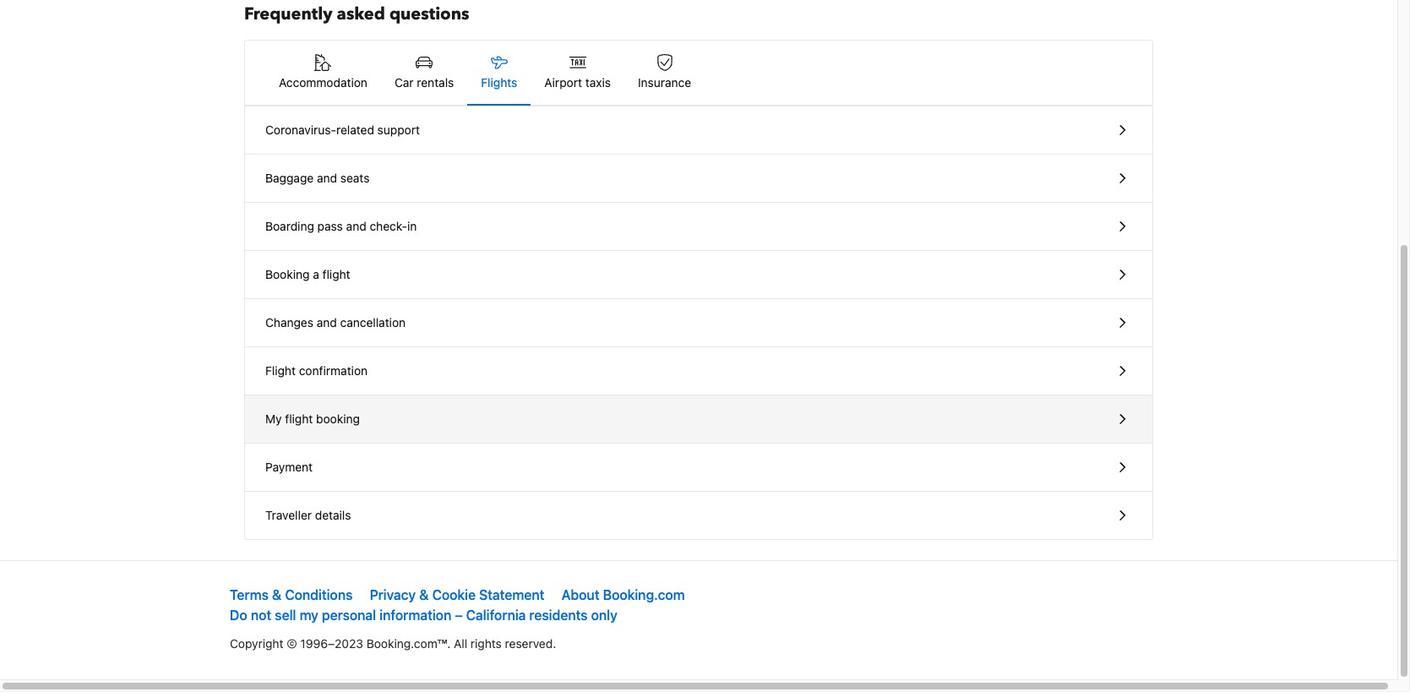 Task type: describe. For each thing, give the bounding box(es) containing it.
0 vertical spatial flight
[[323, 267, 350, 281]]

do not sell my personal information – california residents only link
[[230, 608, 618, 623]]

a
[[313, 267, 319, 281]]

confirmation
[[299, 363, 368, 378]]

rights
[[471, 637, 502, 651]]

baggage and seats
[[265, 171, 370, 185]]

california
[[466, 608, 526, 623]]

my flight booking button
[[245, 396, 1153, 444]]

booking.com
[[603, 587, 685, 603]]

terms & conditions
[[230, 587, 353, 603]]

copyright
[[230, 637, 284, 651]]

changes and cancellation
[[265, 315, 406, 330]]

©
[[287, 637, 297, 651]]

boarding pass and check-in
[[265, 219, 417, 233]]

tab list containing accommodation
[[245, 41, 1153, 107]]

and for cancellation
[[317, 315, 337, 330]]

privacy & cookie statement
[[370, 587, 545, 603]]

and inside boarding pass and check-in button
[[346, 219, 367, 233]]

cancellation
[[340, 315, 406, 330]]

my
[[300, 608, 319, 623]]

airport taxis
[[545, 75, 611, 90]]

changes
[[265, 315, 314, 330]]

flights
[[481, 75, 518, 90]]

details
[[315, 508, 351, 522]]

terms & conditions link
[[230, 587, 353, 603]]

in
[[407, 219, 417, 233]]

payment button
[[245, 444, 1153, 492]]

copyright © 1996–2023 booking.com™. all rights reserved.
[[230, 637, 556, 651]]

accommodation
[[279, 75, 368, 90]]

booking a flight
[[265, 267, 350, 281]]

changes and cancellation button
[[245, 299, 1153, 347]]

about
[[562, 587, 600, 603]]

baggage
[[265, 171, 314, 185]]

1996–2023
[[300, 637, 363, 651]]

all
[[454, 637, 468, 651]]

flights button
[[468, 41, 531, 105]]

information
[[380, 608, 452, 623]]

frequently
[[244, 3, 333, 25]]

not
[[251, 608, 271, 623]]

terms
[[230, 587, 269, 603]]

about booking.com link
[[562, 587, 685, 603]]

insurance
[[638, 75, 692, 90]]

conditions
[[285, 587, 353, 603]]

booking
[[316, 412, 360, 426]]

related
[[336, 123, 374, 137]]

support
[[378, 123, 420, 137]]

traveller details
[[265, 508, 351, 522]]

seats
[[340, 171, 370, 185]]

privacy
[[370, 587, 416, 603]]

coronavirus-related support button
[[245, 107, 1153, 155]]

car rentals button
[[381, 41, 468, 105]]

cookie
[[432, 587, 476, 603]]



Task type: vqa. For each thing, say whether or not it's contained in the screenshot.
My flight booking button
yes



Task type: locate. For each thing, give the bounding box(es) containing it.
my
[[265, 412, 282, 426]]

and inside baggage and seats button
[[317, 171, 337, 185]]

0 horizontal spatial flight
[[285, 412, 313, 426]]

personal
[[322, 608, 376, 623]]

traveller details button
[[245, 492, 1153, 539]]

insurance button
[[625, 41, 705, 105]]

0 horizontal spatial &
[[272, 587, 282, 603]]

only
[[591, 608, 618, 623]]

and left seats
[[317, 171, 337, 185]]

booking a flight button
[[245, 251, 1153, 299]]

and right pass
[[346, 219, 367, 233]]

car
[[395, 75, 414, 90]]

questions
[[390, 3, 470, 25]]

asked
[[337, 3, 385, 25]]

flight confirmation
[[265, 363, 368, 378]]

& up sell
[[272, 587, 282, 603]]

flight
[[323, 267, 350, 281], [285, 412, 313, 426]]

statement
[[479, 587, 545, 603]]

airport
[[545, 75, 582, 90]]

sell
[[275, 608, 296, 623]]

–
[[455, 608, 463, 623]]

privacy & cookie statement link
[[370, 587, 545, 603]]

residents
[[530, 608, 588, 623]]

pass
[[318, 219, 343, 233]]

flight
[[265, 363, 296, 378]]

& up do not sell my personal information – california residents only link
[[419, 587, 429, 603]]

boarding
[[265, 219, 314, 233]]

2 vertical spatial and
[[317, 315, 337, 330]]

do
[[230, 608, 247, 623]]

1 vertical spatial and
[[346, 219, 367, 233]]

airport taxis button
[[531, 41, 625, 105]]

& for privacy
[[419, 587, 429, 603]]

0 vertical spatial and
[[317, 171, 337, 185]]

booking.com™.
[[367, 637, 451, 651]]

flight right a
[[323, 267, 350, 281]]

and
[[317, 171, 337, 185], [346, 219, 367, 233], [317, 315, 337, 330]]

about booking.com do not sell my personal information – california residents only
[[230, 587, 685, 623]]

tab list
[[245, 41, 1153, 107]]

1 horizontal spatial &
[[419, 587, 429, 603]]

traveller
[[265, 508, 312, 522]]

coronavirus-related support
[[265, 123, 420, 137]]

and inside changes and cancellation button
[[317, 315, 337, 330]]

coronavirus-
[[265, 123, 336, 137]]

and for seats
[[317, 171, 337, 185]]

frequently asked questions
[[244, 3, 470, 25]]

baggage and seats button
[[245, 155, 1153, 203]]

1 & from the left
[[272, 587, 282, 603]]

check-
[[370, 219, 407, 233]]

flight confirmation button
[[245, 347, 1153, 396]]

1 horizontal spatial flight
[[323, 267, 350, 281]]

my flight booking
[[265, 412, 360, 426]]

reserved.
[[505, 637, 556, 651]]

car rentals
[[395, 75, 454, 90]]

1 vertical spatial flight
[[285, 412, 313, 426]]

taxis
[[586, 75, 611, 90]]

& for terms
[[272, 587, 282, 603]]

&
[[272, 587, 282, 603], [419, 587, 429, 603]]

booking
[[265, 267, 310, 281]]

2 & from the left
[[419, 587, 429, 603]]

boarding pass and check-in button
[[245, 203, 1153, 251]]

flight right my
[[285, 412, 313, 426]]

accommodation button
[[265, 41, 381, 105]]

rentals
[[417, 75, 454, 90]]

and right changes
[[317, 315, 337, 330]]

payment
[[265, 460, 313, 474]]



